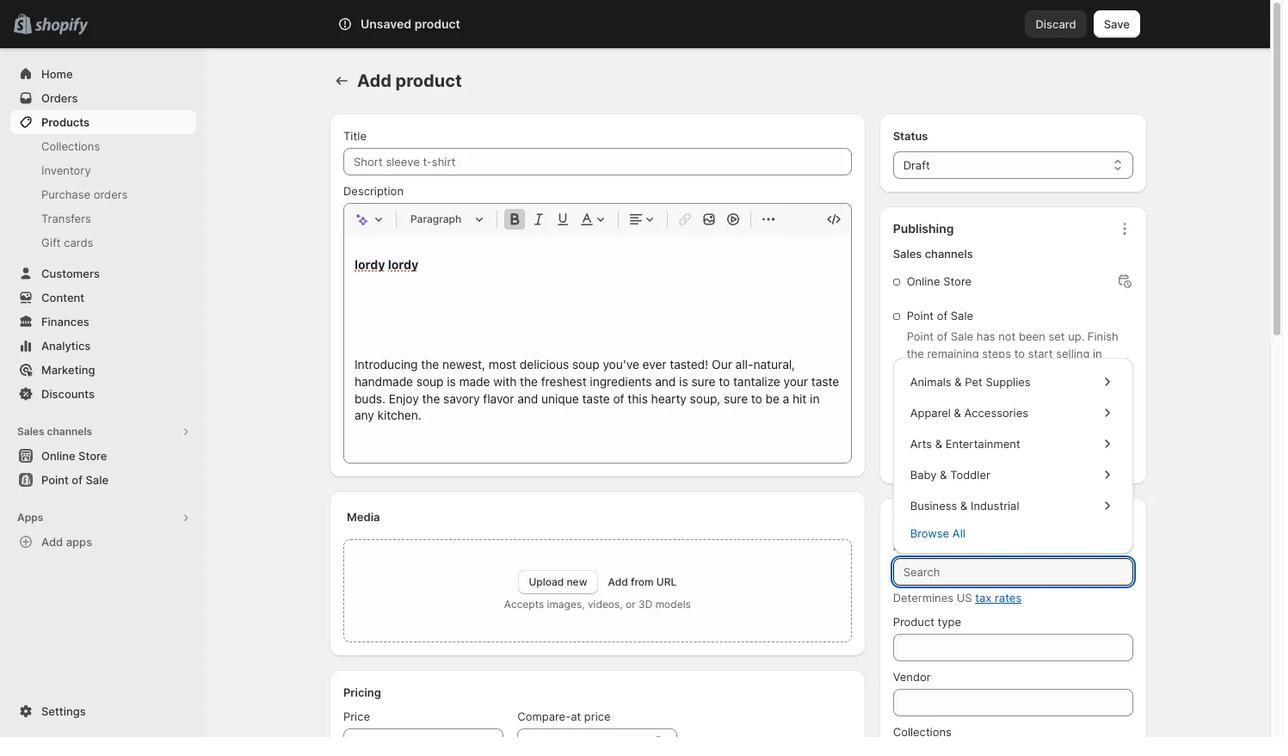 Task type: describe. For each thing, give the bounding box(es) containing it.
0 vertical spatial channels
[[925, 247, 973, 261]]

determines
[[893, 591, 953, 605]]

online inside button
[[41, 449, 75, 463]]

media
[[347, 510, 380, 524]]

purchase orders link
[[10, 182, 196, 207]]

product for product organization
[[893, 515, 936, 528]]

apparel
[[910, 406, 951, 420]]

point inside button
[[41, 473, 69, 487]]

finish
[[1088, 330, 1118, 343]]

orders link
[[10, 86, 196, 110]]

vendor
[[893, 670, 931, 684]]

images,
[[547, 598, 585, 611]]

product for add product
[[395, 71, 462, 91]]

collections
[[41, 139, 100, 153]]

browse
[[910, 527, 949, 540]]

list box containing animals & pet supplies
[[893, 365, 1133, 547]]

sale inside the point of sale has not been set up. finish the remaining steps to start selling in person. learn more
[[951, 330, 973, 343]]

of inside point of sale link
[[72, 473, 83, 487]]

sale inside button
[[86, 473, 108, 487]]

add product
[[357, 71, 462, 91]]

search button
[[386, 10, 885, 38]]

marketing link
[[10, 358, 196, 382]]

has
[[976, 330, 995, 343]]

gift cards link
[[10, 231, 196, 255]]

type
[[938, 615, 961, 629]]

rates
[[995, 591, 1022, 605]]

finances link
[[10, 310, 196, 334]]

or
[[626, 598, 636, 611]]

upload new button
[[518, 571, 598, 595]]

Title text field
[[343, 148, 852, 176]]

point of sale link
[[10, 468, 196, 492]]

point of sale inside button
[[41, 473, 108, 487]]

online store button
[[0, 444, 207, 468]]

transfers
[[41, 212, 91, 225]]

home
[[41, 67, 73, 81]]

marketing
[[41, 363, 95, 377]]

paragraph button
[[404, 209, 490, 230]]

gift cards
[[41, 236, 93, 250]]

Vendor text field
[[893, 689, 1133, 717]]

apps
[[66, 535, 92, 549]]

home link
[[10, 62, 196, 86]]

international and united states
[[907, 448, 1071, 462]]

add for add apps
[[41, 535, 63, 549]]

sales channels button
[[10, 420, 196, 444]]

description
[[343, 184, 404, 198]]

business
[[910, 499, 957, 513]]

analytics
[[41, 339, 91, 353]]

browse all
[[910, 527, 965, 540]]

add from url button
[[608, 576, 677, 589]]

content link
[[10, 286, 196, 310]]

and
[[976, 448, 996, 462]]

save
[[1104, 17, 1130, 31]]

markets
[[893, 421, 936, 435]]

1 horizontal spatial store
[[943, 275, 972, 288]]

arts & entertainment
[[910, 437, 1020, 451]]

point of sale button
[[0, 468, 207, 492]]

tax
[[975, 591, 992, 605]]

product organization
[[893, 515, 1006, 528]]

Product type text field
[[893, 634, 1133, 662]]

add apps button
[[10, 530, 196, 554]]

product for product type
[[893, 615, 934, 629]]

pricing
[[343, 686, 381, 700]]

animals
[[910, 375, 951, 389]]

person.
[[907, 364, 946, 378]]

apparel & accessories
[[910, 406, 1028, 420]]

product type
[[893, 615, 961, 629]]

compare-
[[517, 710, 571, 724]]

product for unsaved product
[[414, 16, 460, 31]]

determines us tax rates
[[893, 591, 1022, 605]]

learn more link
[[907, 385, 967, 398]]

paragraph
[[410, 213, 461, 225]]

product for product category
[[893, 540, 934, 553]]

international
[[907, 448, 973, 462]]

business & industrial
[[910, 499, 1019, 513]]

baby
[[910, 468, 937, 482]]

tax rates link
[[975, 591, 1022, 605]]

from
[[631, 576, 654, 589]]

Price text field
[[368, 729, 504, 737]]

add from url
[[608, 576, 677, 589]]

& for animals
[[955, 375, 962, 389]]



Task type: locate. For each thing, give the bounding box(es) containing it.
add for add product
[[357, 71, 391, 91]]

1 horizontal spatial online store
[[907, 275, 972, 288]]

channels down discounts
[[47, 425, 92, 438]]

sales down 'publishing'
[[893, 247, 922, 261]]

0 vertical spatial product
[[414, 16, 460, 31]]

add for add from url
[[608, 576, 628, 589]]

0 vertical spatial sale
[[951, 309, 973, 323]]

0 horizontal spatial online
[[41, 449, 75, 463]]

customers
[[41, 267, 100, 281]]

point inside the point of sale has not been set up. finish the remaining steps to start selling in person. learn more
[[907, 330, 934, 343]]

to
[[1014, 347, 1025, 361]]

sales channels inside sales channels button
[[17, 425, 92, 438]]

discounts link
[[10, 382, 196, 406]]

2 vertical spatial point
[[41, 473, 69, 487]]

& for business
[[960, 499, 968, 513]]

the
[[907, 347, 924, 361]]

1 vertical spatial point
[[907, 330, 934, 343]]

analytics link
[[10, 334, 196, 358]]

1 vertical spatial sale
[[951, 330, 973, 343]]

online store down 'publishing'
[[907, 275, 972, 288]]

animals & pet supplies
[[910, 375, 1031, 389]]

organization
[[938, 515, 1006, 528]]

shopify image
[[35, 18, 88, 35]]

0 vertical spatial product
[[893, 515, 936, 528]]

0 vertical spatial store
[[943, 275, 972, 288]]

2 vertical spatial add
[[608, 576, 628, 589]]

of
[[937, 309, 948, 323], [937, 330, 948, 343], [72, 473, 83, 487]]

store up point of sale link at the bottom left
[[78, 449, 107, 463]]

sales inside button
[[17, 425, 44, 438]]

united
[[999, 448, 1034, 462]]

1 vertical spatial sales
[[17, 425, 44, 438]]

status
[[893, 129, 928, 143]]

online
[[907, 275, 940, 288], [41, 449, 75, 463]]

draft
[[903, 158, 930, 172]]

& right arts
[[935, 437, 942, 451]]

add left from
[[608, 576, 628, 589]]

1 vertical spatial product
[[893, 540, 934, 553]]

product right unsaved
[[414, 16, 460, 31]]

models
[[655, 598, 691, 611]]

store down 'publishing'
[[943, 275, 972, 288]]

accessories
[[964, 406, 1028, 420]]

0 vertical spatial point of sale
[[907, 309, 973, 323]]

& down more
[[954, 406, 961, 420]]

transfers link
[[10, 207, 196, 231]]

discard button
[[1025, 10, 1087, 38]]

sales
[[893, 247, 922, 261], [17, 425, 44, 438]]

products
[[41, 115, 90, 129]]

0 vertical spatial sales channels
[[893, 247, 973, 261]]

1 vertical spatial point of sale
[[41, 473, 108, 487]]

1 vertical spatial store
[[78, 449, 107, 463]]

1 vertical spatial add
[[41, 535, 63, 549]]

point of sale
[[907, 309, 973, 323], [41, 473, 108, 487]]

Product category text field
[[893, 558, 1133, 586]]

inventory
[[41, 164, 91, 177]]

& for arts
[[935, 437, 942, 451]]

products link
[[10, 110, 196, 134]]

save button
[[1094, 10, 1140, 38]]

point of sale has not been set up. finish the remaining steps to start selling in person. learn more
[[907, 330, 1118, 398]]

1 vertical spatial of
[[937, 330, 948, 343]]

category
[[938, 540, 985, 553]]

1 product from the top
[[893, 515, 936, 528]]

2 vertical spatial of
[[72, 473, 83, 487]]

content
[[41, 291, 84, 305]]

add inside button
[[41, 535, 63, 549]]

0 vertical spatial online
[[907, 275, 940, 288]]

channels
[[925, 247, 973, 261], [47, 425, 92, 438]]

1 horizontal spatial add
[[357, 71, 391, 91]]

unsaved
[[361, 16, 412, 31]]

upload new
[[529, 576, 587, 589]]

0 vertical spatial of
[[937, 309, 948, 323]]

product category
[[893, 540, 985, 553]]

0 horizontal spatial sales channels
[[17, 425, 92, 438]]

& left pet
[[955, 375, 962, 389]]

& for baby
[[940, 468, 947, 482]]

0 horizontal spatial channels
[[47, 425, 92, 438]]

1 vertical spatial online store
[[41, 449, 107, 463]]

steps
[[982, 347, 1011, 361]]

product down 'search'
[[395, 71, 462, 91]]

product down determines
[[893, 615, 934, 629]]

0 horizontal spatial store
[[78, 449, 107, 463]]

product down product organization
[[893, 540, 934, 553]]

pet
[[965, 375, 983, 389]]

add apps
[[41, 535, 92, 549]]

up.
[[1068, 330, 1084, 343]]

cards
[[64, 236, 93, 250]]

online up point of sale link at the bottom left
[[41, 449, 75, 463]]

settings link
[[10, 700, 196, 724]]

industrial
[[971, 499, 1019, 513]]

channels inside button
[[47, 425, 92, 438]]

accepts
[[504, 598, 544, 611]]

collections link
[[10, 134, 196, 158]]

online store inside button
[[41, 449, 107, 463]]

& up organization
[[960, 499, 968, 513]]

of inside the point of sale has not been set up. finish the remaining steps to start selling in person. learn more
[[937, 330, 948, 343]]

product down the "business"
[[893, 515, 936, 528]]

settings
[[41, 705, 86, 719]]

3 product from the top
[[893, 615, 934, 629]]

in
[[1093, 347, 1102, 361]]

& for apparel
[[954, 406, 961, 420]]

2 vertical spatial product
[[893, 615, 934, 629]]

1 vertical spatial online
[[41, 449, 75, 463]]

set
[[1048, 330, 1065, 343]]

online down 'publishing'
[[907, 275, 940, 288]]

at
[[571, 710, 581, 724]]

1 vertical spatial product
[[395, 71, 462, 91]]

compare-at price
[[517, 710, 611, 724]]

0 horizontal spatial online store
[[41, 449, 107, 463]]

new
[[567, 576, 587, 589]]

store inside button
[[78, 449, 107, 463]]

1 horizontal spatial point of sale
[[907, 309, 973, 323]]

2 vertical spatial sale
[[86, 473, 108, 487]]

start
[[1028, 347, 1053, 361]]

1 vertical spatial channels
[[47, 425, 92, 438]]

online store link
[[10, 444, 196, 468]]

& right baby
[[940, 468, 947, 482]]

product
[[893, 515, 936, 528], [893, 540, 934, 553], [893, 615, 934, 629]]

0 vertical spatial online store
[[907, 275, 972, 288]]

sales down discounts
[[17, 425, 44, 438]]

add up title
[[357, 71, 391, 91]]

supplies
[[986, 375, 1031, 389]]

apps
[[17, 511, 43, 524]]

learn
[[907, 385, 937, 398]]

point of sale down online store button
[[41, 473, 108, 487]]

0 vertical spatial point
[[907, 309, 934, 323]]

1 vertical spatial sales channels
[[17, 425, 92, 438]]

add
[[357, 71, 391, 91], [41, 535, 63, 549], [608, 576, 628, 589]]

0 horizontal spatial add
[[41, 535, 63, 549]]

point of sale up remaining
[[907, 309, 973, 323]]

&
[[955, 375, 962, 389], [954, 406, 961, 420], [935, 437, 942, 451], [940, 468, 947, 482], [960, 499, 968, 513]]

list box
[[893, 365, 1133, 547]]

all
[[952, 527, 965, 540]]

1 horizontal spatial channels
[[925, 247, 973, 261]]

1 horizontal spatial sales
[[893, 247, 922, 261]]

purchase
[[41, 188, 90, 201]]

0 vertical spatial add
[[357, 71, 391, 91]]

remaining
[[927, 347, 979, 361]]

price
[[343, 710, 370, 724]]

0 horizontal spatial point of sale
[[41, 473, 108, 487]]

add left apps
[[41, 535, 63, 549]]

discard
[[1036, 17, 1076, 31]]

sales channels down discounts
[[17, 425, 92, 438]]

point
[[907, 309, 934, 323], [907, 330, 934, 343], [41, 473, 69, 487]]

sale
[[951, 309, 973, 323], [951, 330, 973, 343], [86, 473, 108, 487]]

1 horizontal spatial online
[[907, 275, 940, 288]]

search
[[414, 17, 451, 31]]

2 product from the top
[[893, 540, 934, 553]]

url
[[656, 576, 677, 589]]

1 horizontal spatial sales channels
[[893, 247, 973, 261]]

title
[[343, 129, 367, 143]]

entertainment
[[946, 437, 1020, 451]]

states
[[1037, 448, 1071, 462]]

2 horizontal spatial add
[[608, 576, 628, 589]]

0 vertical spatial sales
[[893, 247, 922, 261]]

sales channels down 'publishing'
[[893, 247, 973, 261]]

arts
[[910, 437, 932, 451]]

online store up point of sale link at the bottom left
[[41, 449, 107, 463]]

orders
[[94, 188, 128, 201]]

more
[[940, 385, 967, 398]]

orders
[[41, 91, 78, 105]]

not
[[998, 330, 1016, 343]]

product
[[414, 16, 460, 31], [395, 71, 462, 91]]

baby & toddler
[[910, 468, 990, 482]]

us
[[957, 591, 972, 605]]

0 horizontal spatial sales
[[17, 425, 44, 438]]

channels down 'publishing'
[[925, 247, 973, 261]]



Task type: vqa. For each thing, say whether or not it's contained in the screenshot.
0.00 "text box"
no



